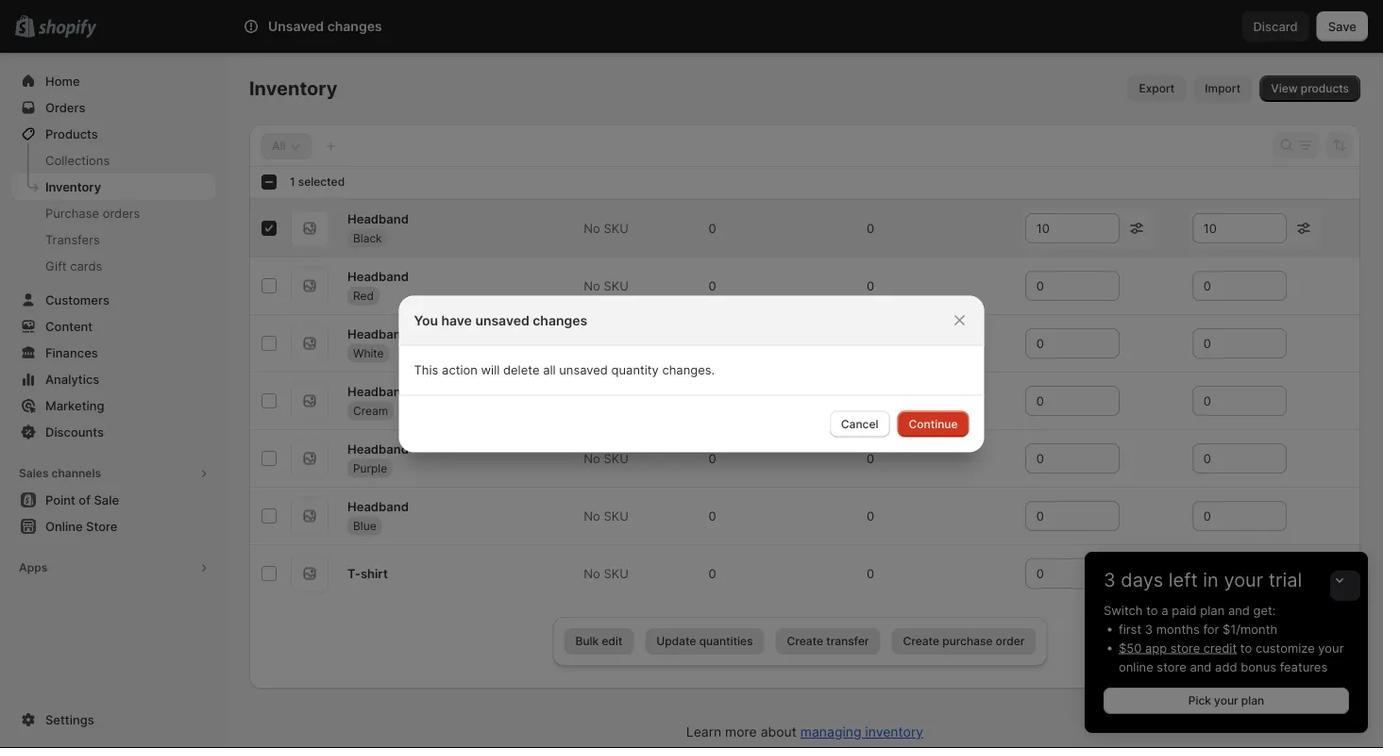Task type: locate. For each thing, give the bounding box(es) containing it.
changes inside "dialog"
[[533, 313, 588, 329]]

white
[[353, 346, 384, 360]]

you have unsaved changes
[[414, 313, 588, 329]]

transfers link
[[11, 227, 215, 253]]

2 no from the top
[[584, 279, 600, 293]]

0 horizontal spatial inventory
[[45, 179, 101, 194]]

6 headband link from the top
[[348, 497, 409, 516]]

store down months
[[1171, 641, 1201, 656]]

blue
[[353, 519, 376, 533]]

1 vertical spatial your
[[1319, 641, 1344, 656]]

switch
[[1104, 604, 1143, 618]]

view products
[[1271, 82, 1350, 95]]

1 vertical spatial and
[[1190, 660, 1212, 675]]

no sku for headband white
[[584, 336, 629, 351]]

2 no sku from the top
[[584, 279, 629, 293]]

1 vertical spatial inventory
[[45, 179, 101, 194]]

headband for headband purple
[[348, 442, 409, 456]]

to
[[1147, 604, 1158, 618], [1241, 641, 1253, 656]]

view
[[1271, 82, 1298, 95]]

changes up this action will delete all unsaved quantity changes.
[[533, 313, 588, 329]]

sku
[[604, 221, 629, 236], [604, 279, 629, 293], [604, 336, 629, 351], [604, 394, 629, 408], [604, 451, 629, 466], [604, 509, 629, 524], [604, 567, 629, 581]]

delete
[[503, 363, 540, 378]]

1 vertical spatial changes
[[533, 313, 588, 329]]

headband for headband black
[[348, 211, 409, 226]]

inventory link
[[11, 174, 215, 200]]

3 left days on the right bottom of the page
[[1104, 569, 1116, 592]]

3 right first
[[1145, 622, 1153, 637]]

shopify image
[[38, 19, 97, 38]]

a
[[1162, 604, 1169, 618]]

inventory up purchase
[[45, 179, 101, 194]]

1 horizontal spatial inventory
[[249, 77, 338, 100]]

headband up purple
[[348, 442, 409, 456]]

your right the in
[[1224, 569, 1264, 592]]

collections
[[45, 153, 110, 168]]

settings link
[[11, 707, 215, 734]]

changes
[[327, 18, 382, 34], [533, 313, 588, 329]]

plan inside "link"
[[1242, 695, 1265, 708]]

import
[[1205, 82, 1241, 95]]

plan
[[1201, 604, 1225, 618], [1242, 695, 1265, 708]]

headband for headband cream
[[348, 384, 409, 399]]

to down $1/month
[[1241, 641, 1253, 656]]

2 sku from the top
[[604, 279, 629, 293]]

red link
[[348, 286, 380, 305]]

first
[[1119, 622, 1142, 637]]

headband link up white
[[348, 325, 409, 344]]

plan down bonus
[[1242, 695, 1265, 708]]

1 vertical spatial to
[[1241, 641, 1253, 656]]

1 vertical spatial plan
[[1242, 695, 1265, 708]]

your up features
[[1319, 641, 1344, 656]]

no
[[584, 221, 600, 236], [584, 279, 600, 293], [584, 336, 600, 351], [584, 394, 600, 408], [584, 451, 600, 466], [584, 509, 600, 524], [584, 567, 600, 581]]

5 sku from the top
[[604, 451, 629, 466]]

your
[[1224, 569, 1264, 592], [1319, 641, 1344, 656], [1215, 695, 1239, 708]]

1 vertical spatial 3
[[1145, 622, 1153, 637]]

2 headband link from the top
[[348, 267, 409, 286]]

headband up "black"
[[348, 211, 409, 226]]

headband black
[[348, 211, 409, 245]]

5 headband link from the top
[[348, 440, 409, 459]]

0 vertical spatial plan
[[1201, 604, 1225, 618]]

4 headband from the top
[[348, 384, 409, 399]]

0 horizontal spatial 3
[[1104, 569, 1116, 592]]

6 sku from the top
[[604, 509, 629, 524]]

credit
[[1204, 641, 1237, 656]]

first 3 months for $1/month
[[1119, 622, 1278, 637]]

2 vertical spatial your
[[1215, 695, 1239, 708]]

5 no sku from the top
[[584, 451, 629, 466]]

import button
[[1194, 76, 1253, 102]]

1 headband link from the top
[[348, 209, 409, 228]]

6 no from the top
[[584, 509, 600, 524]]

1 horizontal spatial to
[[1241, 641, 1253, 656]]

headband up red
[[348, 269, 409, 284]]

export button
[[1128, 76, 1187, 102]]

no sku for headband red
[[584, 279, 629, 293]]

1 no sku from the top
[[584, 221, 629, 236]]

0 vertical spatial changes
[[327, 18, 382, 34]]

0 horizontal spatial changes
[[327, 18, 382, 34]]

online
[[1119, 660, 1154, 675]]

inventory up all button
[[249, 77, 338, 100]]

1 vertical spatial store
[[1157, 660, 1187, 675]]

products
[[1301, 82, 1350, 95]]

headband link up blue
[[348, 497, 409, 516]]

headband for headband red
[[348, 269, 409, 284]]

no for headband purple
[[584, 451, 600, 466]]

view products link
[[1260, 76, 1361, 102]]

inventory
[[866, 725, 924, 741]]

1 no from the top
[[584, 221, 600, 236]]

left
[[1169, 569, 1198, 592]]

4 headband link from the top
[[348, 382, 409, 401]]

to inside to customize your online store and add bonus features
[[1241, 641, 1253, 656]]

2 headband from the top
[[348, 269, 409, 284]]

3 no from the top
[[584, 336, 600, 351]]

3 headband link from the top
[[348, 325, 409, 344]]

save
[[1329, 19, 1357, 34]]

home
[[45, 74, 80, 88]]

no sku for headband cream
[[584, 394, 629, 408]]

4 sku from the top
[[604, 394, 629, 408]]

1 headband from the top
[[348, 211, 409, 226]]

0 vertical spatial and
[[1229, 604, 1250, 618]]

1 horizontal spatial and
[[1229, 604, 1250, 618]]

cards
[[70, 259, 102, 273]]

continue button
[[898, 411, 969, 438]]

will
[[481, 363, 500, 378]]

1 sku from the top
[[604, 221, 629, 236]]

headband link up "black"
[[348, 209, 409, 228]]

sales
[[19, 467, 49, 481]]

6 headband from the top
[[348, 499, 409, 514]]

features
[[1280, 660, 1328, 675]]

$50
[[1119, 641, 1142, 656]]

no sku
[[584, 221, 629, 236], [584, 279, 629, 293], [584, 336, 629, 351], [584, 394, 629, 408], [584, 451, 629, 466], [584, 509, 629, 524], [584, 567, 629, 581]]

changes right unsaved
[[327, 18, 382, 34]]

sku for headband white
[[604, 336, 629, 351]]

headband link
[[348, 209, 409, 228], [348, 267, 409, 286], [348, 325, 409, 344], [348, 382, 409, 401], [348, 440, 409, 459], [348, 497, 409, 516]]

managing inventory link
[[801, 725, 924, 741]]

discounts link
[[11, 419, 215, 446]]

trial
[[1269, 569, 1303, 592]]

your right pick
[[1215, 695, 1239, 708]]

unsaved right "have"
[[475, 313, 530, 329]]

unsaved
[[268, 18, 324, 34]]

no for headband white
[[584, 336, 600, 351]]

this action will delete all unsaved quantity changes.
[[414, 363, 715, 378]]

0 horizontal spatial to
[[1147, 604, 1158, 618]]

store down $50 app store credit link
[[1157, 660, 1187, 675]]

3 days left in your trial element
[[1085, 602, 1369, 734]]

learn more about managing inventory
[[686, 725, 924, 741]]

headband up blue
[[348, 499, 409, 514]]

headband up cream on the bottom left
[[348, 384, 409, 399]]

5 headband from the top
[[348, 442, 409, 456]]

inventory
[[249, 77, 338, 100], [45, 179, 101, 194]]

purchase orders
[[45, 206, 140, 221]]

discard
[[1254, 19, 1298, 34]]

paid
[[1172, 604, 1197, 618]]

gift cards link
[[11, 253, 215, 280]]

sku for headband blue
[[604, 509, 629, 524]]

headband link up cream on the bottom left
[[348, 382, 409, 401]]

unsaved changes
[[268, 18, 382, 34]]

no sku for headband purple
[[584, 451, 629, 466]]

blue link
[[348, 517, 382, 536]]

plan up for
[[1201, 604, 1225, 618]]

0 horizontal spatial unsaved
[[475, 313, 530, 329]]

$1/month
[[1223, 622, 1278, 637]]

headband link up purple
[[348, 440, 409, 459]]

headband link up red
[[348, 267, 409, 286]]

3 headband from the top
[[348, 327, 409, 341]]

headband for headband white
[[348, 327, 409, 341]]

customize
[[1256, 641, 1315, 656]]

and up $1/month
[[1229, 604, 1250, 618]]

0 vertical spatial your
[[1224, 569, 1264, 592]]

cancel
[[841, 417, 879, 431]]

$50 app store credit link
[[1119, 641, 1237, 656]]

4 no sku from the top
[[584, 394, 629, 408]]

3 sku from the top
[[604, 336, 629, 351]]

headband link for headband blue
[[348, 497, 409, 516]]

and inside to customize your online store and add bonus features
[[1190, 660, 1212, 675]]

unsaved right all
[[559, 363, 608, 378]]

3 inside dropdown button
[[1104, 569, 1116, 592]]

3 no sku from the top
[[584, 336, 629, 351]]

all button
[[261, 133, 312, 160]]

no for headband blue
[[584, 509, 600, 524]]

headband link for headband black
[[348, 209, 409, 228]]

headband blue
[[348, 499, 409, 533]]

sales channels
[[19, 467, 101, 481]]

0 vertical spatial 3
[[1104, 569, 1116, 592]]

to left a
[[1147, 604, 1158, 618]]

add
[[1216, 660, 1238, 675]]

1 vertical spatial unsaved
[[559, 363, 608, 378]]

5 no from the top
[[584, 451, 600, 466]]

1 horizontal spatial changes
[[533, 313, 588, 329]]

4 no from the top
[[584, 394, 600, 408]]

and left the add
[[1190, 660, 1212, 675]]

1 horizontal spatial plan
[[1242, 695, 1265, 708]]

0 horizontal spatial and
[[1190, 660, 1212, 675]]

your inside dropdown button
[[1224, 569, 1264, 592]]

6 no sku from the top
[[584, 509, 629, 524]]

0 vertical spatial inventory
[[249, 77, 338, 100]]

headband up white
[[348, 327, 409, 341]]



Task type: describe. For each thing, give the bounding box(es) containing it.
shirt
[[361, 567, 388, 581]]

products link
[[11, 121, 215, 147]]

0 vertical spatial unsaved
[[475, 313, 530, 329]]

apps
[[19, 561, 47, 575]]

days
[[1121, 569, 1164, 592]]

7 no sku from the top
[[584, 567, 629, 581]]

0 vertical spatial to
[[1147, 604, 1158, 618]]

and for store
[[1190, 660, 1212, 675]]

pick your plan
[[1189, 695, 1265, 708]]

purchase orders link
[[11, 200, 215, 227]]

have
[[441, 313, 472, 329]]

settings
[[45, 713, 94, 728]]

your inside to customize your online store and add bonus features
[[1319, 641, 1344, 656]]

pick
[[1189, 695, 1212, 708]]

no for headband cream
[[584, 394, 600, 408]]

all
[[272, 139, 286, 153]]

to customize your online store and add bonus features
[[1119, 641, 1344, 675]]

this
[[414, 363, 439, 378]]

all
[[543, 363, 556, 378]]

continue
[[909, 417, 958, 431]]

headband for headband blue
[[348, 499, 409, 514]]

black link
[[348, 229, 388, 248]]

store inside to customize your online store and add bonus features
[[1157, 660, 1187, 675]]

you
[[414, 313, 438, 329]]

cream
[[353, 404, 388, 418]]

channels
[[51, 467, 101, 481]]

about
[[761, 725, 797, 741]]

get:
[[1254, 604, 1276, 618]]

bonus
[[1241, 660, 1277, 675]]

action
[[442, 363, 478, 378]]

changes.
[[662, 363, 715, 378]]

purple link
[[348, 459, 393, 478]]

headband link for headband white
[[348, 325, 409, 344]]

7 sku from the top
[[604, 567, 629, 581]]

7 no from the top
[[584, 567, 600, 581]]

you have unsaved changes dialog
[[0, 296, 1384, 453]]

your inside "link"
[[1215, 695, 1239, 708]]

$50 app store credit
[[1119, 641, 1237, 656]]

app
[[1146, 641, 1167, 656]]

for
[[1204, 622, 1220, 637]]

3 days left in your trial button
[[1085, 553, 1369, 592]]

headband red
[[348, 269, 409, 302]]

cream link
[[348, 402, 394, 421]]

no sku for headband blue
[[584, 509, 629, 524]]

home link
[[11, 68, 215, 94]]

0 horizontal spatial plan
[[1201, 604, 1225, 618]]

switch to a paid plan and get:
[[1104, 604, 1276, 618]]

0 vertical spatial store
[[1171, 641, 1201, 656]]

no for headband red
[[584, 279, 600, 293]]

save button
[[1317, 11, 1369, 42]]

no sku for headband black
[[584, 221, 629, 236]]

learn
[[686, 725, 722, 741]]

sku for headband cream
[[604, 394, 629, 408]]

collections link
[[11, 147, 215, 174]]

no for headband black
[[584, 221, 600, 236]]

orders
[[103, 206, 140, 221]]

t-shirt
[[348, 567, 388, 581]]

black
[[353, 231, 382, 245]]

export
[[1139, 82, 1175, 95]]

gift
[[45, 259, 67, 273]]

discard button
[[1242, 11, 1310, 42]]

sku for headband purple
[[604, 451, 629, 466]]

purple
[[353, 462, 387, 475]]

headband link for headband red
[[348, 267, 409, 286]]

and for plan
[[1229, 604, 1250, 618]]

t-shirt link
[[348, 565, 388, 584]]

more
[[725, 725, 757, 741]]

sku for headband black
[[604, 221, 629, 236]]

3 days left in your trial
[[1104, 569, 1303, 592]]

pick your plan link
[[1104, 689, 1350, 715]]

months
[[1157, 622, 1200, 637]]

cancel button
[[830, 411, 890, 438]]

t-
[[348, 567, 361, 581]]

sku for headband red
[[604, 279, 629, 293]]

white link
[[348, 344, 390, 363]]

apps button
[[11, 555, 215, 582]]

headband cream
[[348, 384, 409, 418]]

products
[[45, 127, 98, 141]]

managing
[[801, 725, 862, 741]]

1 horizontal spatial 3
[[1145, 622, 1153, 637]]

transfers
[[45, 232, 100, 247]]

discounts
[[45, 425, 104, 440]]

in
[[1204, 569, 1219, 592]]

purchase
[[45, 206, 99, 221]]

quantity
[[612, 363, 659, 378]]

headband link for headband cream
[[348, 382, 409, 401]]

1 horizontal spatial unsaved
[[559, 363, 608, 378]]

sales channels button
[[11, 461, 215, 487]]

red
[[353, 289, 374, 302]]

headband link for headband purple
[[348, 440, 409, 459]]

headband white
[[348, 327, 409, 360]]



Task type: vqa. For each thing, say whether or not it's contained in the screenshot.
Headband corresponding to Headband White
yes



